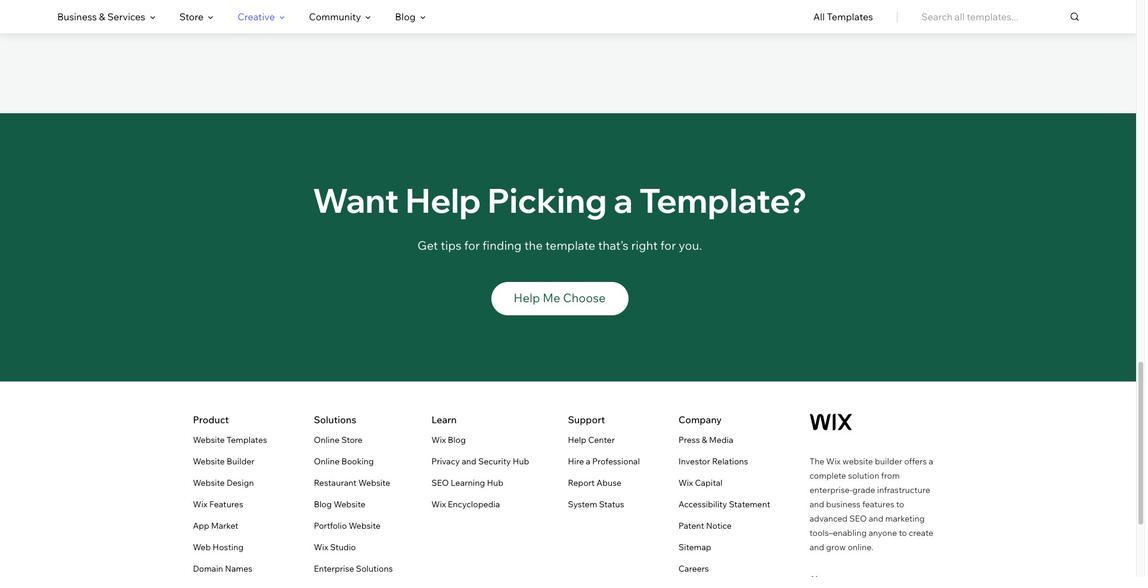 Task type: vqa. For each thing, say whether or not it's contained in the screenshot.
grade
yes



Task type: locate. For each thing, give the bounding box(es) containing it.
solutions up online store
[[314, 414, 357, 426]]

wix inside "link"
[[679, 478, 694, 489]]

blog inside categories by subject element
[[395, 11, 416, 23]]

help up tips
[[406, 179, 481, 221]]

website down booking
[[359, 478, 391, 489]]

1 vertical spatial store
[[342, 435, 363, 446]]

1 vertical spatial &
[[702, 435, 708, 446]]

wix left capital
[[679, 478, 694, 489]]

hub down security
[[487, 478, 504, 489]]

accessibility statement
[[679, 499, 771, 510]]

1 vertical spatial templates
[[227, 435, 267, 446]]

a right offers
[[929, 456, 934, 467]]

help inside 'link'
[[514, 290, 540, 305]]

1 horizontal spatial seo
[[850, 514, 867, 524]]

online store link
[[314, 433, 363, 447]]

2 vertical spatial help
[[568, 435, 587, 446]]

and up advanced
[[810, 499, 825, 510]]

0 horizontal spatial hub
[[487, 478, 504, 489]]

0 horizontal spatial &
[[99, 11, 105, 23]]

1 online from the top
[[314, 435, 340, 446]]

a up that's
[[614, 179, 633, 221]]

0 horizontal spatial help
[[406, 179, 481, 221]]

grow
[[827, 542, 846, 553]]

0 vertical spatial online
[[314, 435, 340, 446]]

hire
[[568, 456, 584, 467]]

marketing
[[886, 514, 925, 524]]

2 horizontal spatial blog
[[448, 435, 466, 446]]

to
[[897, 499, 905, 510], [900, 528, 908, 539]]

to down infrastructure
[[897, 499, 905, 510]]

business
[[827, 499, 861, 510]]

1 vertical spatial online
[[314, 456, 340, 467]]

website up studio
[[349, 521, 381, 532]]

wix blog
[[432, 435, 466, 446]]

2 vertical spatial blog
[[314, 499, 332, 510]]

wix
[[432, 435, 446, 446], [827, 456, 841, 467], [679, 478, 694, 489], [193, 499, 208, 510], [432, 499, 446, 510], [314, 542, 329, 553]]

website templates link
[[193, 433, 267, 447]]

seo down privacy
[[432, 478, 449, 489]]

careers
[[679, 564, 709, 575]]

store inside categories by subject element
[[179, 11, 204, 23]]

app market link
[[193, 519, 239, 533]]

seo down the business
[[850, 514, 867, 524]]

investor relations
[[679, 456, 749, 467]]

website
[[193, 435, 225, 446], [193, 456, 225, 467], [193, 478, 225, 489], [359, 478, 391, 489], [334, 499, 366, 510], [349, 521, 381, 532]]

templates
[[827, 11, 874, 23], [227, 435, 267, 446]]

& inside press & media link
[[702, 435, 708, 446]]

choose
[[563, 290, 606, 305]]

1 horizontal spatial hub
[[513, 456, 530, 467]]

wix up 'app'
[[193, 499, 208, 510]]

1 vertical spatial help
[[514, 290, 540, 305]]

0 vertical spatial hub
[[513, 456, 530, 467]]

templates right 'all'
[[827, 11, 874, 23]]

wix left studio
[[314, 542, 329, 553]]

& left services
[[99, 11, 105, 23]]

hosting
[[213, 542, 244, 553]]

the wix website builder offers a complete solution from enterprise-grade infrastructure and business features to advanced seo and marketing tools–enabling anyone to create and grow online.
[[810, 456, 934, 553]]

help me choose link
[[491, 282, 629, 316]]

a right hire
[[586, 456, 591, 467]]

templates up builder
[[227, 435, 267, 446]]

website up wix features
[[193, 478, 225, 489]]

learn
[[432, 414, 457, 426]]

accessibility statement link
[[679, 498, 771, 512]]

careers link
[[679, 562, 709, 576]]

wix left encyclopedia
[[432, 499, 446, 510]]

market
[[211, 521, 239, 532]]

1 horizontal spatial help
[[514, 290, 540, 305]]

0 horizontal spatial store
[[179, 11, 204, 23]]

1 vertical spatial seo
[[850, 514, 867, 524]]

system
[[568, 499, 598, 510]]

accessibility
[[679, 499, 728, 510]]

0 horizontal spatial templates
[[227, 435, 267, 446]]

templates inside 'categories. use the left and right arrow keys to navigate the menu' element
[[827, 11, 874, 23]]

wix up complete
[[827, 456, 841, 467]]

for left 'you.'
[[661, 238, 676, 253]]

business & services
[[57, 11, 145, 23]]

1 horizontal spatial for
[[661, 238, 676, 253]]

status
[[599, 499, 625, 510]]

creative
[[238, 11, 275, 23]]

hub
[[513, 456, 530, 467], [487, 478, 504, 489]]

& for services
[[99, 11, 105, 23]]

website down 'product' on the left bottom
[[193, 435, 225, 446]]

restaurant website
[[314, 478, 391, 489]]

press & media link
[[679, 433, 734, 447]]

2 horizontal spatial a
[[929, 456, 934, 467]]

& inside categories by subject element
[[99, 11, 105, 23]]

online up online booking link
[[314, 435, 340, 446]]

None search field
[[922, 0, 1080, 33]]

report
[[568, 478, 595, 489]]

privacy and security hub
[[432, 456, 530, 467]]

report abuse link
[[568, 476, 622, 490]]

blog website
[[314, 499, 366, 510]]

blog for blog website
[[314, 499, 332, 510]]

2 online from the top
[[314, 456, 340, 467]]

1 vertical spatial hub
[[487, 478, 504, 489]]

statement
[[729, 499, 771, 510]]

blog
[[395, 11, 416, 23], [448, 435, 466, 446], [314, 499, 332, 510]]

encyclopedia
[[448, 499, 500, 510]]

1 horizontal spatial store
[[342, 435, 363, 446]]

grade
[[853, 485, 876, 496]]

1 horizontal spatial templates
[[827, 11, 874, 23]]

online up restaurant
[[314, 456, 340, 467]]

help for help center
[[568, 435, 587, 446]]

website inside website templates link
[[193, 435, 225, 446]]

0 vertical spatial templates
[[827, 11, 874, 23]]

all templates
[[814, 11, 874, 23]]

website inside restaurant website link
[[359, 478, 391, 489]]

website up website design
[[193, 456, 225, 467]]

1 horizontal spatial &
[[702, 435, 708, 446]]

help left me
[[514, 290, 540, 305]]

0 vertical spatial seo
[[432, 478, 449, 489]]

create
[[909, 528, 934, 539]]

and left the grow
[[810, 542, 825, 553]]

investor relations link
[[679, 455, 749, 469]]

hub right security
[[513, 456, 530, 467]]

to down the marketing
[[900, 528, 908, 539]]

web hosting
[[193, 542, 244, 553]]

that's
[[599, 238, 629, 253]]

2 for from the left
[[661, 238, 676, 253]]

advanced
[[810, 514, 848, 524]]

a
[[614, 179, 633, 221], [586, 456, 591, 467], [929, 456, 934, 467]]

wix encyclopedia link
[[432, 498, 500, 512]]

wix studio
[[314, 542, 356, 553]]

wix for wix studio
[[314, 542, 329, 553]]

hire a professional link
[[568, 455, 640, 469]]

patent
[[679, 521, 705, 532]]

0 vertical spatial help
[[406, 179, 481, 221]]

help
[[406, 179, 481, 221], [514, 290, 540, 305], [568, 435, 587, 446]]

website inside website design link
[[193, 478, 225, 489]]

security
[[479, 456, 511, 467]]

1 vertical spatial solutions
[[356, 564, 393, 575]]

notice
[[707, 521, 732, 532]]

solutions
[[314, 414, 357, 426], [356, 564, 393, 575]]

privacy
[[432, 456, 460, 467]]

0 horizontal spatial for
[[464, 238, 480, 253]]

wix for wix features
[[193, 499, 208, 510]]

features
[[209, 499, 243, 510]]

0 vertical spatial blog
[[395, 11, 416, 23]]

0 vertical spatial &
[[99, 11, 105, 23]]

& for media
[[702, 435, 708, 446]]

seo inside the wix website builder offers a complete solution from enterprise-grade infrastructure and business features to advanced seo and marketing tools–enabling anyone to create and grow online.
[[850, 514, 867, 524]]

restaurant website link
[[314, 476, 391, 490]]

and
[[462, 456, 477, 467], [810, 499, 825, 510], [869, 514, 884, 524], [810, 542, 825, 553]]

want
[[313, 179, 399, 221]]

0 vertical spatial store
[[179, 11, 204, 23]]

abuse
[[597, 478, 622, 489]]

0 horizontal spatial seo
[[432, 478, 449, 489]]

wix inside the wix website builder offers a complete solution from enterprise-grade infrastructure and business features to advanced seo and marketing tools–enabling anyone to create and grow online.
[[827, 456, 841, 467]]

for right tips
[[464, 238, 480, 253]]

1 vertical spatial blog
[[448, 435, 466, 446]]

system status link
[[568, 498, 625, 512]]

help up hire
[[568, 435, 587, 446]]

and up the learning on the left bottom of the page
[[462, 456, 477, 467]]

solutions right enterprise
[[356, 564, 393, 575]]

2 horizontal spatial help
[[568, 435, 587, 446]]

0 horizontal spatial blog
[[314, 499, 332, 510]]

names
[[225, 564, 253, 575]]

1 horizontal spatial blog
[[395, 11, 416, 23]]

wix down learn
[[432, 435, 446, 446]]

template
[[546, 238, 596, 253]]

media
[[710, 435, 734, 446]]

complete
[[810, 471, 847, 481]]

store
[[179, 11, 204, 23], [342, 435, 363, 446]]

0 vertical spatial solutions
[[314, 414, 357, 426]]

get tips for finding the template that's right for you.
[[418, 238, 702, 253]]

& right press
[[702, 435, 708, 446]]

domain names link
[[193, 562, 253, 576]]

website up portfolio website
[[334, 499, 366, 510]]



Task type: describe. For each thing, give the bounding box(es) containing it.
design
[[227, 478, 254, 489]]

sitemap
[[679, 542, 712, 553]]

help for help me choose
[[514, 290, 540, 305]]

professional
[[593, 456, 640, 467]]

wix for wix blog
[[432, 435, 446, 446]]

investor
[[679, 456, 711, 467]]

and down features on the bottom of the page
[[869, 514, 884, 524]]

support
[[568, 414, 605, 426]]

blog for blog
[[395, 11, 416, 23]]

wix for wix capital
[[679, 478, 694, 489]]

the
[[810, 456, 825, 467]]

company
[[679, 414, 722, 426]]

finding
[[483, 238, 522, 253]]

press
[[679, 435, 700, 446]]

help center link
[[568, 433, 615, 447]]

app market
[[193, 521, 239, 532]]

restaurant
[[314, 478, 357, 489]]

wix studio link
[[314, 541, 356, 555]]

enterprise solutions
[[314, 564, 393, 575]]

1 vertical spatial to
[[900, 528, 908, 539]]

relations
[[713, 456, 749, 467]]

offers
[[905, 456, 928, 467]]

picking
[[488, 179, 607, 221]]

online for online store
[[314, 435, 340, 446]]

studio
[[330, 542, 356, 553]]

system status
[[568, 499, 625, 510]]

center
[[589, 435, 615, 446]]

hire a professional
[[568, 456, 640, 467]]

website inside blog website link
[[334, 499, 366, 510]]

Search search field
[[922, 0, 1080, 33]]

wix blog link
[[432, 433, 466, 447]]

help me choose
[[514, 290, 606, 305]]

web hosting link
[[193, 541, 244, 555]]

capital
[[695, 478, 723, 489]]

features
[[863, 499, 895, 510]]

0 vertical spatial to
[[897, 499, 905, 510]]

website templates
[[193, 435, 267, 446]]

1 for from the left
[[464, 238, 480, 253]]

website inside 'website builder' link
[[193, 456, 225, 467]]

templates for all templates
[[827, 11, 874, 23]]

website design link
[[193, 476, 254, 490]]

wix capital link
[[679, 476, 723, 490]]

privacy and security hub link
[[432, 455, 530, 469]]

categories by subject element
[[57, 1, 426, 33]]

infrastructure
[[878, 485, 931, 496]]

enterprise
[[314, 564, 354, 575]]

builder
[[875, 456, 903, 467]]

wix capital
[[679, 478, 723, 489]]

wix features
[[193, 499, 243, 510]]

builder
[[227, 456, 255, 467]]

solution
[[849, 471, 880, 481]]

0 horizontal spatial a
[[586, 456, 591, 467]]

get
[[418, 238, 438, 253]]

blog website link
[[314, 498, 366, 512]]

enterprise solutions link
[[314, 562, 393, 576]]

sitemap link
[[679, 541, 712, 555]]

website
[[843, 456, 874, 467]]

website builder link
[[193, 455, 255, 469]]

and inside "privacy and security hub" link
[[462, 456, 477, 467]]

domain
[[193, 564, 223, 575]]

templates for website templates
[[227, 435, 267, 446]]

anyone
[[869, 528, 898, 539]]

template?
[[640, 179, 807, 221]]

portfolio website link
[[314, 519, 381, 533]]

portfolio website
[[314, 521, 381, 532]]

me
[[543, 290, 561, 305]]

a inside the wix website builder offers a complete solution from enterprise-grade infrastructure and business features to advanced seo and marketing tools–enabling anyone to create and grow online.
[[929, 456, 934, 467]]

seo inside "seo learning hub" link
[[432, 478, 449, 489]]

website design
[[193, 478, 254, 489]]

press & media
[[679, 435, 734, 446]]

online.
[[848, 542, 874, 553]]

patent notice link
[[679, 519, 732, 533]]

web
[[193, 542, 211, 553]]

seo learning hub
[[432, 478, 504, 489]]

wix logo, homepage image
[[810, 414, 853, 431]]

all templates link
[[814, 1, 874, 33]]

1 horizontal spatial a
[[614, 179, 633, 221]]

you.
[[679, 238, 702, 253]]

tools–enabling
[[810, 528, 867, 539]]

enterprise-
[[810, 485, 853, 496]]

community
[[309, 11, 361, 23]]

online for online booking
[[314, 456, 340, 467]]

learning
[[451, 478, 485, 489]]

wix features link
[[193, 498, 243, 512]]

domain names
[[193, 564, 253, 575]]

categories. use the left and right arrow keys to navigate the menu element
[[0, 0, 1137, 33]]

from
[[882, 471, 900, 481]]

patent notice
[[679, 521, 732, 532]]

wix for wix encyclopedia
[[432, 499, 446, 510]]

website inside 'portfolio website' link
[[349, 521, 381, 532]]

services
[[107, 11, 145, 23]]



